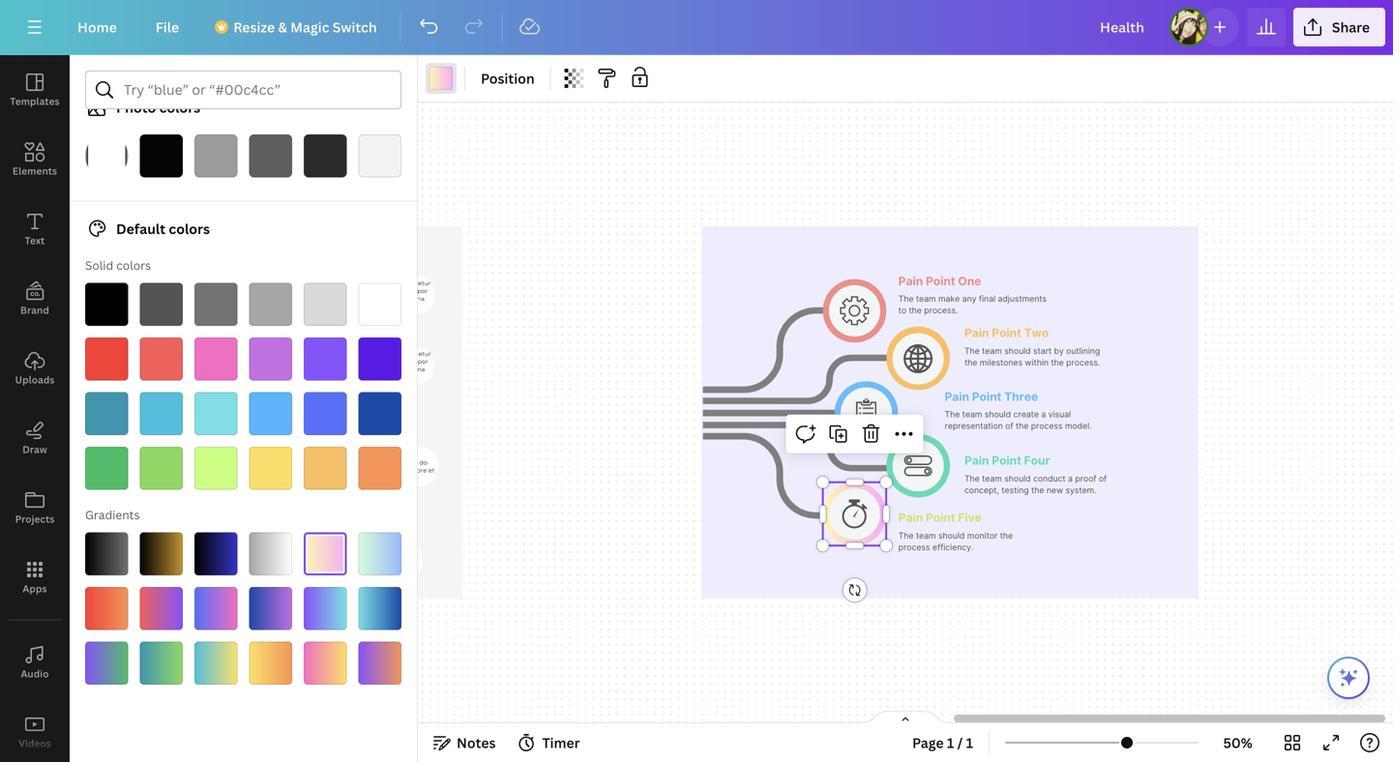 Task type: vqa. For each thing, say whether or not it's contained in the screenshot.
testing
yes



Task type: locate. For each thing, give the bounding box(es) containing it.
gray #a6a6a6 image
[[249, 283, 292, 326], [249, 283, 292, 326]]

pain up the team should monitor the process efficiency.
[[899, 511, 923, 525]]

pain for pain point two
[[965, 326, 989, 340]]

colors for photo colors
[[159, 98, 200, 117]]

1 horizontal spatial a
[[1068, 474, 1073, 484]]

concept,
[[965, 485, 999, 495]]

a left visual
[[1041, 410, 1046, 420]]

the inside the team should create a visual representation of the process model.
[[1016, 421, 1029, 431]]

the inside the team make any final adjustments to the process.
[[899, 294, 914, 304]]

pain for pain point five
[[899, 511, 923, 525]]

peach #ffbd59 image
[[304, 447, 347, 490], [304, 447, 347, 490]]

gradients
[[85, 507, 140, 523]]

uploads
[[15, 374, 55, 387]]

text
[[25, 234, 45, 247]]

linear gradient 90°: #ff66c4, #ffde59 image
[[304, 642, 347, 685]]

linear gradient 90°: #000000, #3533cd image
[[194, 533, 238, 576]]

lime #c1ff72 image
[[194, 447, 238, 490]]

the down pain point two
[[965, 346, 980, 356]]

process.
[[924, 306, 958, 316], [1066, 358, 1101, 368]]

1
[[947, 734, 954, 752], [966, 734, 973, 752]]

1 vertical spatial a
[[1068, 474, 1073, 484]]

should up milestones
[[1005, 346, 1031, 356]]

team for of
[[982, 474, 1002, 484]]

resize
[[233, 18, 275, 36]]

1 left /
[[947, 734, 954, 752]]

turquoise blue #5ce1e6 image
[[194, 392, 238, 435], [194, 392, 238, 435]]

linear gradient 90°: #004aad, #cb6ce6 image
[[249, 587, 292, 630]]

team up representation
[[962, 410, 982, 420]]

light blue #38b6ff image
[[249, 392, 292, 435]]

point
[[926, 274, 956, 288], [992, 326, 1022, 340], [972, 390, 1002, 404], [992, 454, 1022, 468], [926, 511, 956, 525]]

linear gradient 90°: #5170ff, #ff66c4 image
[[194, 587, 238, 630]]

pain up the concept,
[[965, 454, 989, 468]]

should up 'testing'
[[1005, 474, 1031, 484]]

point for five
[[926, 511, 956, 525]]

five
[[958, 511, 982, 525]]

process inside the team should monitor the process efficiency.
[[899, 542, 930, 552]]

team for to
[[916, 294, 936, 304]]

linear gradient 90°: #cdffd8, #94b9ff image
[[359, 533, 402, 576]]

the left milestones
[[965, 358, 978, 368]]

a inside the team should conduct a proof of concept, testing the new system.
[[1068, 474, 1073, 484]]

should for representation
[[985, 410, 1011, 420]]

the down by
[[1051, 358, 1064, 368]]

0 vertical spatial process.
[[924, 306, 958, 316]]

photo colors
[[116, 98, 200, 117]]

page
[[912, 734, 944, 752]]

0 vertical spatial process
[[1031, 421, 1063, 431]]

0 horizontal spatial process.
[[924, 306, 958, 316]]

linear gradient 90°: #fff7ad, #ffa9f9 image
[[430, 67, 453, 90], [430, 67, 453, 90]]

should inside the team should create a visual representation of the process model.
[[985, 410, 1011, 420]]

pain point five
[[899, 511, 982, 525]]

should for efficiency.
[[939, 531, 965, 541]]

pain for pain point three
[[945, 390, 970, 404]]

of right "proof"
[[1099, 474, 1107, 484]]

2 vertical spatial colors
[[116, 257, 151, 273]]

linear gradient 90°: #004aad, #cb6ce6 image
[[249, 587, 292, 630]]

#f2f2f2 image
[[359, 134, 402, 178], [359, 134, 402, 178]]

linear gradient 90°: #ff5757, #8c52ff image
[[140, 587, 183, 630], [140, 587, 183, 630]]

pain up representation
[[945, 390, 970, 404]]

the right to
[[909, 306, 922, 316]]

0 horizontal spatial a
[[1041, 410, 1046, 420]]

the inside the team make any final adjustments to the process.
[[909, 306, 922, 316]]

0 horizontal spatial 1
[[947, 734, 954, 752]]

1 vertical spatial of
[[1099, 474, 1107, 484]]

linear gradient 90°: #0cc0df, #ffde59 image
[[194, 642, 238, 685], [194, 642, 238, 685]]

proof
[[1075, 474, 1097, 484]]

pain point four
[[965, 454, 1050, 468]]

linear gradient 90°: #ff3131, #ff914d image
[[85, 587, 128, 630], [85, 587, 128, 630]]

magic
[[290, 18, 329, 36]]

point for four
[[992, 454, 1022, 468]]

the right "monitor"
[[1000, 531, 1013, 541]]

should inside the team should conduct a proof of concept, testing the new system.
[[1005, 474, 1031, 484]]

cobalt blue #004aad image
[[359, 392, 402, 435], [359, 392, 402, 435]]

team up milestones
[[982, 346, 1002, 356]]

colors right "solid"
[[116, 257, 151, 273]]

the inside the team should create a visual representation of the process model.
[[945, 410, 960, 420]]

solid colors
[[85, 257, 151, 273]]

efficiency.
[[933, 542, 974, 552]]

0 vertical spatial colors
[[159, 98, 200, 117]]

brand button
[[0, 264, 70, 334]]

the up the concept,
[[965, 474, 980, 484]]

1 right /
[[966, 734, 973, 752]]

colors
[[159, 98, 200, 117], [169, 220, 210, 238], [116, 257, 151, 273]]

the inside the team should conduct a proof of concept, testing the new system.
[[965, 474, 980, 484]]

file
[[156, 18, 179, 36]]

linear gradient 90°: #000000, #c89116 image
[[140, 533, 183, 576], [140, 533, 183, 576]]

the up representation
[[945, 410, 960, 420]]

pink #ff66c4 image
[[194, 338, 238, 381], [194, 338, 238, 381]]

a left "proof"
[[1068, 474, 1073, 484]]

pain up to
[[899, 274, 923, 288]]

1 1 from the left
[[947, 734, 954, 752]]

default colors
[[116, 220, 210, 238]]

testing
[[1002, 485, 1029, 495]]

team inside the team should start by outlining the milestones within the process.
[[982, 346, 1002, 356]]

point up representation
[[972, 390, 1002, 404]]

of
[[1006, 421, 1014, 431], [1099, 474, 1107, 484]]

brand
[[20, 304, 49, 317]]

aqua blue #0cc0df image
[[140, 392, 183, 435]]

of down "three"
[[1006, 421, 1014, 431]]

process left efficiency.
[[899, 542, 930, 552]]

gray #737373 image
[[194, 283, 238, 326]]

canva assistant image
[[1337, 667, 1360, 690]]

magenta #cb6ce6 image
[[249, 338, 292, 381]]

draw button
[[0, 403, 70, 473]]

process. down make
[[924, 306, 958, 316]]

0 horizontal spatial of
[[1006, 421, 1014, 431]]

0 vertical spatial a
[[1041, 410, 1046, 420]]

process down visual
[[1031, 421, 1063, 431]]

violet #5e17eb image
[[359, 338, 402, 381], [359, 338, 402, 381]]

team inside the team make any final adjustments to the process.
[[916, 294, 936, 304]]

green #00bf63 image
[[85, 447, 128, 490]]

should inside the team should start by outlining the milestones within the process.
[[1005, 346, 1031, 356]]

team inside the team should create a visual representation of the process model.
[[962, 410, 982, 420]]

outlining
[[1066, 346, 1100, 356]]

0 vertical spatial of
[[1006, 421, 1014, 431]]

system.
[[1066, 485, 1097, 495]]

should inside the team should monitor the process efficiency.
[[939, 531, 965, 541]]

white #ffffff image
[[359, 283, 402, 326], [359, 283, 402, 326]]

coral red #ff5757 image
[[140, 338, 183, 381]]

the for representation
[[945, 410, 960, 420]]

1 vertical spatial process
[[899, 542, 930, 552]]

the inside the team should start by outlining the milestones within the process.
[[965, 346, 980, 356]]

colors right default
[[169, 220, 210, 238]]

should up efficiency.
[[939, 531, 965, 541]]

black #000000 image
[[85, 283, 128, 326]]

linear gradient 90°: #cdffd8, #94b9ff image
[[359, 533, 402, 576]]

position button
[[473, 63, 543, 94]]

team for efficiency.
[[916, 531, 936, 541]]

process. down outlining
[[1066, 358, 1101, 368]]

the down conduct
[[1032, 485, 1044, 495]]

side panel tab list
[[0, 55, 70, 762]]

linear gradient 90°: #8c52ff, #ff914d image
[[359, 642, 402, 685]]

linear gradient 90°: #0097b2, #7ed957 image
[[140, 642, 183, 685], [140, 642, 183, 685]]

team up the concept,
[[982, 474, 1002, 484]]

linear gradient 90°: #fff7ad, #ffa9f9 image
[[304, 533, 347, 576], [304, 533, 347, 576]]

templates
[[10, 95, 60, 108]]

should
[[1005, 346, 1031, 356], [985, 410, 1011, 420], [1005, 474, 1031, 484], [939, 531, 965, 541]]

draw
[[22, 443, 47, 456]]

the team should monitor the process efficiency.
[[899, 531, 1015, 552]]

the
[[909, 306, 922, 316], [965, 358, 978, 368], [1051, 358, 1064, 368], [1016, 421, 1029, 431], [1032, 485, 1044, 495], [1000, 531, 1013, 541]]

1 horizontal spatial of
[[1099, 474, 1107, 484]]

dark gray #545454 image
[[140, 283, 183, 326], [140, 283, 183, 326]]

the inside the team should monitor the process efficiency.
[[899, 531, 914, 541]]

lime #c1ff72 image
[[194, 447, 238, 490]]

icon image
[[840, 296, 869, 326], [856, 399, 877, 428], [904, 456, 933, 476]]

1 horizontal spatial process
[[1031, 421, 1063, 431]]

royal blue #5271ff image
[[304, 392, 347, 435], [304, 392, 347, 435]]

0 horizontal spatial process
[[899, 542, 930, 552]]

1 vertical spatial colors
[[169, 220, 210, 238]]

the down create
[[1016, 421, 1029, 431]]

linear gradient 90°: #ffde59, #ff914d image
[[249, 642, 292, 685], [249, 642, 292, 685]]

team
[[916, 294, 936, 304], [982, 346, 1002, 356], [962, 410, 982, 420], [982, 474, 1002, 484], [916, 531, 936, 541]]

show pages image
[[859, 710, 952, 726]]

by
[[1054, 346, 1064, 356]]

model.
[[1065, 421, 1092, 431]]

dark turquoise #0097b2 image
[[85, 392, 128, 435], [85, 392, 128, 435]]

point up the team should monitor the process efficiency.
[[926, 511, 956, 525]]

pain down the team make any final adjustments to the process.
[[965, 326, 989, 340]]

point up make
[[926, 274, 956, 288]]

colors right photo
[[159, 98, 200, 117]]

share button
[[1294, 8, 1386, 46]]

1 horizontal spatial process.
[[1066, 358, 1101, 368]]

a inside the team should create a visual representation of the process model.
[[1041, 410, 1046, 420]]

the
[[899, 294, 914, 304], [965, 346, 980, 356], [945, 410, 960, 420], [965, 474, 980, 484], [899, 531, 914, 541]]

grass green #7ed957 image
[[140, 447, 183, 490], [140, 447, 183, 490]]

linear gradient 90°: #000000, #737373 image
[[85, 533, 128, 576], [85, 533, 128, 576]]

pain
[[899, 274, 923, 288], [965, 326, 989, 340], [945, 390, 970, 404], [965, 454, 989, 468], [899, 511, 923, 525]]

a
[[1041, 410, 1046, 420], [1068, 474, 1073, 484]]

point left four
[[992, 454, 1022, 468]]

linear gradient 90°: #8c52ff, #00bf63 image
[[85, 642, 128, 685]]

process
[[1031, 421, 1063, 431], [899, 542, 930, 552]]

linear gradient 90°: #000000, #3533cd image
[[194, 533, 238, 576]]

team inside the team should conduct a proof of concept, testing the new system.
[[982, 474, 1002, 484]]

/
[[958, 734, 963, 752]]

1 vertical spatial process.
[[1066, 358, 1101, 368]]

team down pain point one
[[916, 294, 936, 304]]

2 1 from the left
[[966, 734, 973, 752]]

the down pain point five
[[899, 531, 914, 541]]

resize & magic switch
[[233, 18, 377, 36]]

yellow #ffde59 image
[[249, 447, 292, 490], [249, 447, 292, 490]]

share
[[1332, 18, 1370, 36]]

point left two
[[992, 326, 1022, 340]]

purple #8c52ff image
[[304, 338, 347, 381]]

home
[[77, 18, 117, 36]]

linear gradient 90°: #8c52ff, #5ce1e6 image
[[304, 587, 347, 630], [304, 587, 347, 630]]

1 horizontal spatial 1
[[966, 734, 973, 752]]

the for efficiency.
[[899, 531, 914, 541]]

create
[[1014, 410, 1039, 420]]

the up to
[[899, 294, 914, 304]]

#5e5e5e image
[[249, 134, 292, 178]]

1 vertical spatial icon image
[[856, 399, 877, 428]]

uploads button
[[0, 334, 70, 403]]

point for one
[[926, 274, 956, 288]]

#040404 image
[[140, 134, 183, 178], [140, 134, 183, 178]]

should down pain point three
[[985, 410, 1011, 420]]

team inside the team should monitor the process efficiency.
[[916, 531, 936, 541]]

of inside the team should conduct a proof of concept, testing the new system.
[[1099, 474, 1107, 484]]

team down pain point five
[[916, 531, 936, 541]]

#2b2b2b image
[[304, 134, 347, 178], [304, 134, 347, 178]]

process inside the team should create a visual representation of the process model.
[[1031, 421, 1063, 431]]

#5e5e5e image
[[249, 134, 292, 178]]

a for visual
[[1041, 410, 1046, 420]]



Task type: describe. For each thing, give the bounding box(es) containing it.
should for the
[[1005, 346, 1031, 356]]

the team make any final adjustments to the process.
[[899, 294, 1049, 316]]

elements button
[[0, 125, 70, 194]]

timer button
[[511, 728, 588, 759]]

Design title text field
[[1085, 8, 1162, 46]]

linear gradient 90°: #5de0e6, #004aad image
[[359, 587, 402, 630]]

visual
[[1049, 410, 1071, 420]]

light blue #38b6ff image
[[249, 392, 292, 435]]

should for of
[[1005, 474, 1031, 484]]

the for the
[[965, 346, 980, 356]]

the for of
[[965, 474, 980, 484]]

the inside the team should conduct a proof of concept, testing the new system.
[[1032, 485, 1044, 495]]

coral red #ff5757 image
[[140, 338, 183, 381]]

orange #ff914d image
[[359, 447, 402, 490]]

linear gradient 90°: #8c52ff, #ff914d image
[[359, 642, 402, 685]]

one
[[958, 274, 982, 288]]

four
[[1024, 454, 1050, 468]]

videos button
[[0, 698, 70, 762]]

apps button
[[0, 543, 70, 613]]

three
[[1005, 390, 1038, 404]]

make
[[939, 294, 960, 304]]

team for representation
[[962, 410, 982, 420]]

notes
[[457, 734, 496, 752]]

50% button
[[1207, 728, 1270, 759]]

50%
[[1224, 734, 1253, 752]]

green #00bf63 image
[[85, 447, 128, 490]]

default
[[116, 220, 166, 238]]

2 vertical spatial icon image
[[904, 456, 933, 476]]

apps
[[23, 583, 47, 596]]

point for two
[[992, 326, 1022, 340]]

a for proof
[[1068, 474, 1073, 484]]

black #000000 image
[[85, 283, 128, 326]]

linear gradient 90°: #5de0e6, #004aad image
[[359, 587, 402, 630]]

audio
[[21, 668, 49, 681]]

team for the
[[982, 346, 1002, 356]]

the team should start by outlining the milestones within the process.
[[965, 346, 1103, 368]]

videos
[[19, 737, 51, 750]]

bright red #ff3131 image
[[85, 338, 128, 381]]

purple #8c52ff image
[[304, 338, 347, 381]]

text button
[[0, 194, 70, 264]]

the for to
[[899, 294, 914, 304]]

light gray #d9d9d9 image
[[304, 283, 347, 326]]

orange #ff914d image
[[359, 447, 402, 490]]

elements
[[12, 164, 57, 178]]

main menu bar
[[0, 0, 1393, 55]]

milestones
[[980, 358, 1023, 368]]

representation
[[945, 421, 1003, 431]]

monitor
[[967, 531, 998, 541]]

audio button
[[0, 628, 70, 698]]

home link
[[62, 8, 132, 46]]

0 vertical spatial icon image
[[840, 296, 869, 326]]

notes button
[[426, 728, 504, 759]]

final
[[979, 294, 996, 304]]

timer
[[542, 734, 580, 752]]

adjustments
[[998, 294, 1047, 304]]

bright red #ff3131 image
[[85, 338, 128, 381]]

aqua blue #0cc0df image
[[140, 392, 183, 435]]

&
[[278, 18, 287, 36]]

within
[[1025, 358, 1049, 368]]

switch
[[333, 18, 377, 36]]

linear gradient 90°: #5170ff, #ff66c4 image
[[194, 587, 238, 630]]

#9b9b9b image
[[194, 134, 238, 178]]

chronometer icon image
[[842, 500, 867, 529]]

linear gradient 90°: #8c52ff, #00bf63 image
[[85, 642, 128, 685]]

the team should conduct a proof of concept, testing the new system.
[[965, 474, 1109, 495]]

process. inside the team should start by outlining the milestones within the process.
[[1066, 358, 1101, 368]]

any
[[962, 294, 977, 304]]

conduct
[[1033, 474, 1066, 484]]

colors for solid colors
[[116, 257, 151, 273]]

pain point three
[[945, 390, 1038, 404]]

pain for pain point four
[[965, 454, 989, 468]]

the inside the team should monitor the process efficiency.
[[1000, 531, 1013, 541]]

gray #737373 image
[[194, 283, 238, 326]]

linear gradient 90°: #ff66c4, #ffde59 image
[[304, 642, 347, 685]]

two
[[1024, 326, 1049, 340]]

the team should create a visual representation of the process model.
[[945, 410, 1092, 431]]

solid
[[85, 257, 113, 273]]

to
[[899, 306, 907, 316]]

process. inside the team make any final adjustments to the process.
[[924, 306, 958, 316]]

start
[[1033, 346, 1052, 356]]

#9b9b9b image
[[194, 134, 238, 178]]

pain point two
[[965, 326, 1049, 340]]

pain for pain point one
[[899, 274, 923, 288]]

file button
[[140, 8, 195, 46]]

projects
[[15, 513, 55, 526]]

linear gradient 90°: #a6a6a6, #ffffff image
[[249, 533, 292, 576]]

magenta #cb6ce6 image
[[249, 338, 292, 381]]

photo
[[116, 98, 156, 117]]

resize & magic switch button
[[202, 8, 392, 46]]

colors for default colors
[[169, 220, 210, 238]]

pain point one
[[899, 274, 982, 288]]

templates button
[[0, 55, 70, 125]]

linear gradient 90°: #a6a6a6, #ffffff image
[[249, 533, 292, 576]]

of inside the team should create a visual representation of the process model.
[[1006, 421, 1014, 431]]

page 1 / 1
[[912, 734, 973, 752]]

light gray #d9d9d9 image
[[304, 283, 347, 326]]

point for three
[[972, 390, 1002, 404]]

position
[[481, 69, 535, 88]]

projects button
[[0, 473, 70, 543]]

new
[[1047, 485, 1063, 495]]

Try "blue" or "#00c4cc" search field
[[124, 72, 389, 108]]



